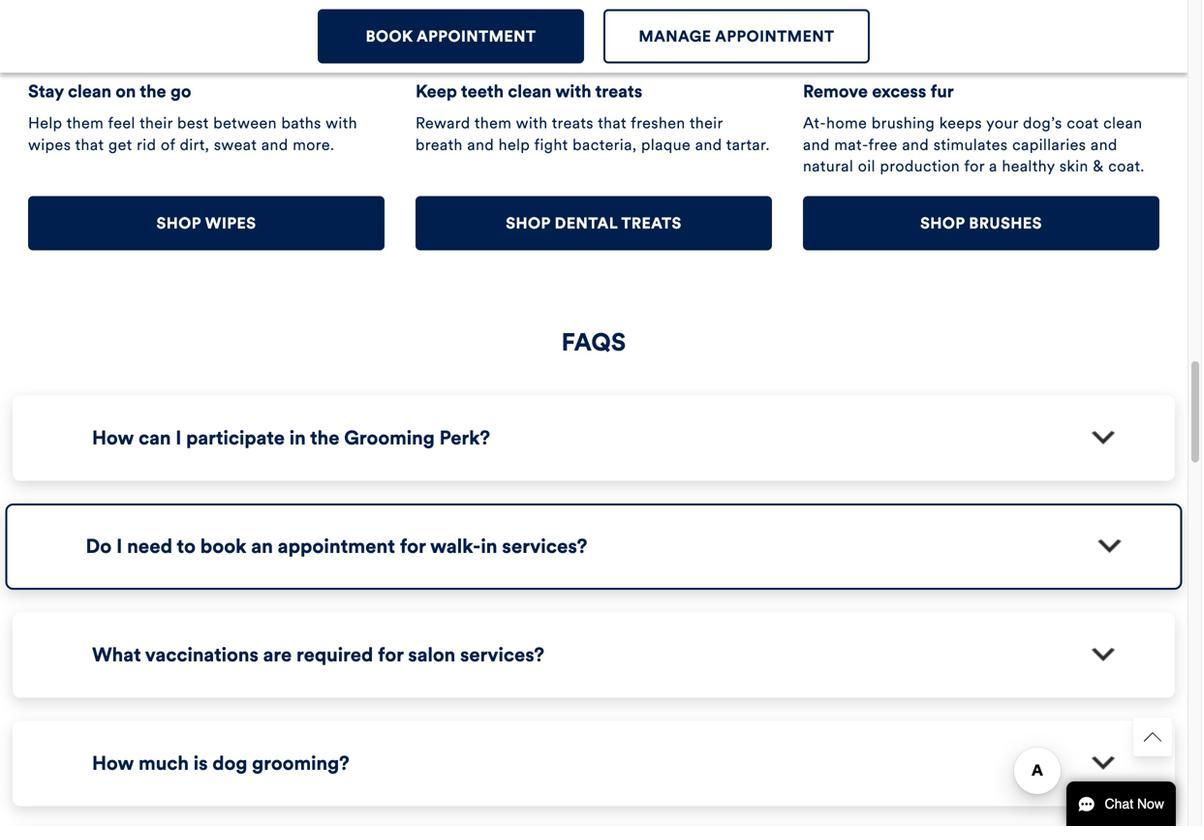 Task type: vqa. For each thing, say whether or not it's contained in the screenshot.
Shop
yes



Task type: locate. For each thing, give the bounding box(es) containing it.
and left tartar. in the top of the page
[[695, 135, 722, 154]]

reward them with treats that freshen their breath and help fight bacteria, plaque and tartar.
[[416, 114, 770, 154]]

clean right teeth
[[508, 81, 552, 102]]

treats
[[595, 81, 643, 102], [552, 114, 594, 133]]

manage
[[639, 27, 712, 46]]

help
[[28, 114, 62, 133]]

0 horizontal spatial clean
[[68, 81, 111, 102]]

at-home brushing keeps your dog's coat clean and mat-free and stimulates capillaries and natural oil production for a healthy skin & coat.
[[803, 114, 1145, 176]]

shop down production
[[920, 213, 965, 233]]

2 their from the left
[[690, 114, 723, 133]]

shop dental treats
[[506, 213, 682, 233]]

dirt,
[[180, 135, 210, 154]]

and inside help them feel their best between baths with wipes that get rid of dirt, sweat and more.
[[261, 135, 288, 154]]

0 horizontal spatial treats
[[552, 114, 594, 133]]

shop
[[156, 213, 201, 233]]

plaque
[[641, 135, 691, 154]]

treats
[[622, 213, 682, 233]]

treats up the fight
[[552, 114, 594, 133]]

0 vertical spatial the
[[140, 81, 166, 102]]

tartar.
[[726, 135, 770, 154]]

2 and from the left
[[467, 135, 494, 154]]

get
[[108, 135, 132, 154]]

and left help
[[467, 135, 494, 154]]

1 horizontal spatial the
[[310, 426, 340, 450]]

excess
[[872, 81, 927, 102]]

help them feel their best between baths with wipes that get rid of dirt, sweat and more.
[[28, 114, 357, 154]]

the right in
[[310, 426, 340, 450]]

0 horizontal spatial that
[[75, 135, 104, 154]]

shop for fur
[[920, 213, 965, 233]]

1 them from the left
[[67, 114, 104, 133]]

natural
[[803, 156, 854, 176]]

them
[[67, 114, 104, 133], [475, 114, 512, 133]]

freshen
[[631, 114, 686, 133]]

help
[[499, 135, 530, 154]]

coat
[[1067, 114, 1099, 133]]

your
[[986, 114, 1019, 133]]

them inside help them feel their best between baths with wipes that get rid of dirt, sweat and more.
[[67, 114, 104, 133]]

with
[[555, 81, 592, 102], [326, 114, 357, 133], [516, 114, 548, 133]]

coat.
[[1109, 156, 1145, 176]]

remove
[[803, 81, 868, 102]]

1 horizontal spatial with
[[516, 114, 548, 133]]

0 vertical spatial treats
[[595, 81, 643, 102]]

0 horizontal spatial them
[[67, 114, 104, 133]]

that
[[598, 114, 627, 133], [75, 135, 104, 154]]

of
[[161, 135, 175, 154]]

how
[[92, 426, 134, 450]]

their up rid
[[140, 114, 173, 133]]

1 and from the left
[[261, 135, 288, 154]]

that inside help them feel their best between baths with wipes that get rid of dirt, sweat and more.
[[75, 135, 104, 154]]

1 horizontal spatial shop
[[920, 213, 965, 233]]

for
[[965, 156, 985, 176]]

1 horizontal spatial their
[[690, 114, 723, 133]]

with up reward them with treats that freshen their breath and help fight bacteria, plaque and tartar.
[[555, 81, 592, 102]]

that inside reward them with treats that freshen their breath and help fight bacteria, plaque and tartar.
[[598, 114, 627, 133]]

and down baths
[[261, 135, 288, 154]]

0 horizontal spatial with
[[326, 114, 357, 133]]

healthy
[[1002, 156, 1055, 176]]

1 shop from the left
[[506, 213, 551, 233]]

and up production
[[902, 135, 929, 154]]

them left feel
[[67, 114, 104, 133]]

1 horizontal spatial them
[[475, 114, 512, 133]]

and
[[261, 135, 288, 154], [467, 135, 494, 154], [695, 135, 722, 154], [803, 135, 830, 154], [902, 135, 929, 154], [1091, 135, 1118, 154]]

home
[[827, 114, 867, 133]]

appointment
[[715, 27, 835, 46]]

teeth
[[461, 81, 504, 102]]

keep teeth clean with treats
[[416, 81, 643, 102]]

0 vertical spatial that
[[598, 114, 627, 133]]

brushing
[[872, 114, 935, 133]]

free
[[869, 135, 898, 154]]

1 vertical spatial the
[[310, 426, 340, 450]]

1 vertical spatial that
[[75, 135, 104, 154]]

stimulates
[[934, 135, 1008, 154]]

3 and from the left
[[695, 135, 722, 154]]

their
[[140, 114, 173, 133], [690, 114, 723, 133]]

with inside reward them with treats that freshen their breath and help fight bacteria, plaque and tartar.
[[516, 114, 548, 133]]

faqs
[[562, 327, 626, 357]]

and down at-
[[803, 135, 830, 154]]

fur
[[931, 81, 954, 102]]

with up more.
[[326, 114, 357, 133]]

clean inside at-home brushing keeps your dog's coat clean and mat-free and stimulates capillaries and natural oil production for a healthy skin & coat.
[[1104, 114, 1143, 133]]

how can i participate in the grooming perk? button
[[92, 398, 1019, 464]]

2 shop from the left
[[920, 213, 965, 233]]

go
[[170, 81, 191, 102]]

brushes
[[969, 213, 1042, 233]]

and up & on the right of the page
[[1091, 135, 1118, 154]]

clean right coat
[[1104, 114, 1143, 133]]

book
[[366, 27, 413, 46]]

with up help
[[516, 114, 548, 133]]

the right on
[[140, 81, 166, 102]]

shop
[[506, 213, 551, 233], [920, 213, 965, 233]]

treats up reward them with treats that freshen their breath and help fight bacteria, plaque and tartar.
[[595, 81, 643, 102]]

2 horizontal spatial clean
[[1104, 114, 1143, 133]]

1 vertical spatial treats
[[552, 114, 594, 133]]

that left 'get'
[[75, 135, 104, 154]]

how can i participate in the grooming perk?
[[92, 426, 490, 450]]

stay
[[28, 81, 64, 102]]

that up bacteria,
[[598, 114, 627, 133]]

0 horizontal spatial their
[[140, 114, 173, 133]]

1 their from the left
[[140, 114, 173, 133]]

between
[[213, 114, 277, 133]]

participate
[[186, 426, 285, 450]]

their up the plaque
[[690, 114, 723, 133]]

shop for clean
[[506, 213, 551, 233]]

shop left dental
[[506, 213, 551, 233]]

them up help
[[475, 114, 512, 133]]

2 them from the left
[[475, 114, 512, 133]]

manage appointment
[[639, 27, 835, 46]]

clean left on
[[68, 81, 111, 102]]

1 horizontal spatial that
[[598, 114, 627, 133]]

0 horizontal spatial shop
[[506, 213, 551, 233]]

clean
[[68, 81, 111, 102], [508, 81, 552, 102], [1104, 114, 1143, 133]]

capillaries
[[1013, 135, 1087, 154]]

0 horizontal spatial the
[[140, 81, 166, 102]]

5 and from the left
[[902, 135, 929, 154]]

on
[[116, 81, 136, 102]]

keeps
[[940, 114, 982, 133]]

scroll to top image
[[1144, 729, 1162, 746]]

the
[[140, 81, 166, 102], [310, 426, 340, 450]]

mat-
[[835, 135, 869, 154]]

them inside reward them with treats that freshen their breath and help fight bacteria, plaque and tartar.
[[475, 114, 512, 133]]

shop inside "link"
[[506, 213, 551, 233]]

2 horizontal spatial with
[[555, 81, 592, 102]]



Task type: describe. For each thing, give the bounding box(es) containing it.
oil
[[858, 156, 876, 176]]

shop wipes link
[[28, 196, 385, 250]]

a
[[989, 156, 998, 176]]

remove excess fur
[[803, 81, 954, 102]]

1 horizontal spatial clean
[[508, 81, 552, 102]]

book appointment link
[[318, 9, 584, 63]]

1 horizontal spatial treats
[[595, 81, 643, 102]]

shop wipes
[[156, 213, 256, 233]]

dog's
[[1023, 114, 1063, 133]]

their inside reward them with treats that freshen their breath and help fight bacteria, plaque and tartar.
[[690, 114, 723, 133]]

production
[[880, 156, 960, 176]]

i
[[176, 426, 182, 450]]

sweat
[[214, 135, 257, 154]]

in
[[289, 426, 306, 450]]

shop dental treats link
[[416, 196, 772, 250]]

dental
[[555, 213, 618, 233]]

feel
[[108, 114, 135, 133]]

grooming
[[344, 426, 435, 450]]

bacteria,
[[573, 135, 637, 154]]

can
[[139, 426, 171, 450]]

skin
[[1060, 156, 1089, 176]]

reward
[[416, 114, 471, 133]]

appointment
[[417, 27, 536, 46]]

treats inside reward them with treats that freshen their breath and help fight bacteria, plaque and tartar.
[[552, 114, 594, 133]]

book appointment
[[366, 27, 536, 46]]

breath
[[416, 135, 463, 154]]

6 and from the left
[[1091, 135, 1118, 154]]

baths
[[281, 114, 322, 133]]

their inside help them feel their best between baths with wipes that get rid of dirt, sweat and more.
[[140, 114, 173, 133]]

perk?
[[439, 426, 490, 450]]

them for clean
[[67, 114, 104, 133]]

at-
[[803, 114, 827, 133]]

more.
[[293, 135, 335, 154]]

with inside help them feel their best between baths with wipes that get rid of dirt, sweat and more.
[[326, 114, 357, 133]]

best
[[177, 114, 209, 133]]

the inside dropdown button
[[310, 426, 340, 450]]

4 and from the left
[[803, 135, 830, 154]]

styled arrow button link
[[1134, 718, 1172, 757]]

shop brushes link
[[803, 196, 1160, 250]]

&
[[1093, 156, 1104, 176]]

rid
[[137, 135, 156, 154]]

fight
[[534, 135, 568, 154]]

shop brushes
[[920, 213, 1042, 233]]

keep
[[416, 81, 457, 102]]

manage appointment link
[[604, 9, 870, 63]]

wipes
[[28, 135, 71, 154]]

them for teeth
[[475, 114, 512, 133]]

wipes
[[205, 213, 256, 233]]

stay clean on the go
[[28, 81, 191, 102]]



